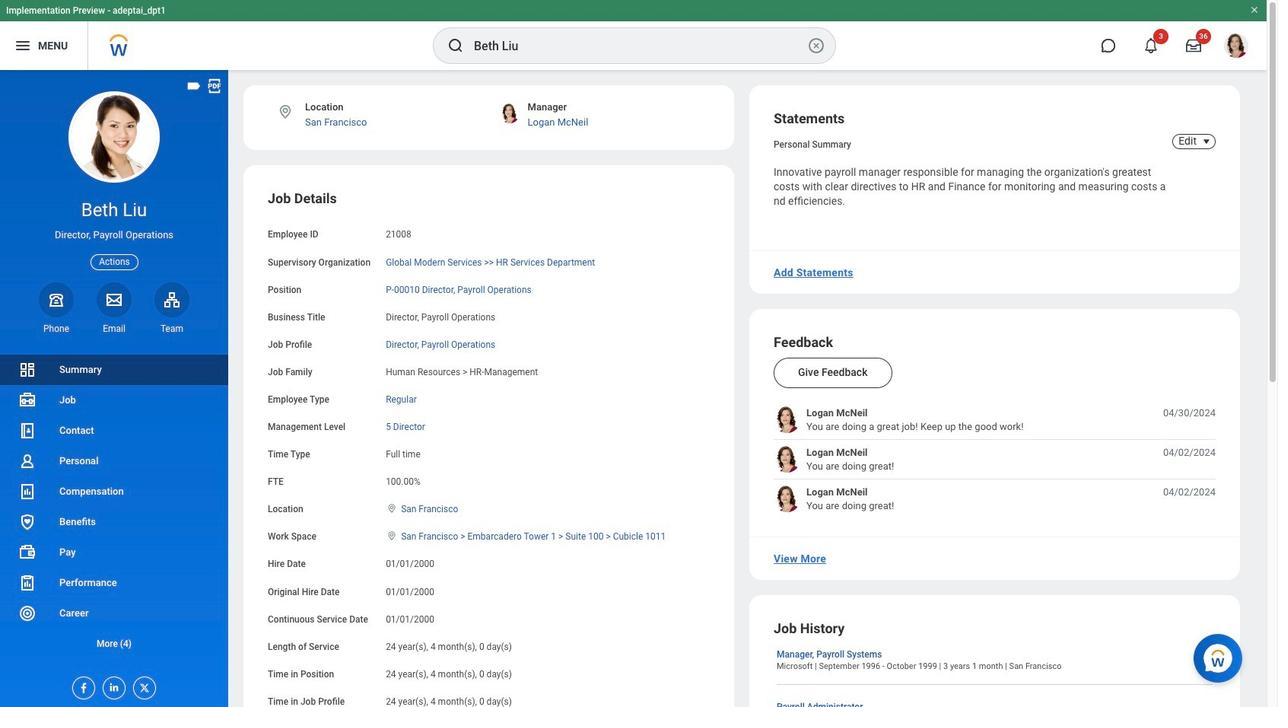 Task type: describe. For each thing, give the bounding box(es) containing it.
search image
[[447, 37, 465, 55]]

0 horizontal spatial location image
[[277, 104, 294, 120]]

contact image
[[18, 422, 37, 440]]

1 horizontal spatial location image
[[386, 531, 398, 542]]

tag image
[[186, 78, 202, 94]]

location image
[[386, 503, 398, 514]]

view printable version (pdf) image
[[206, 78, 223, 94]]

1 employee's photo (logan mcneil) image from the top
[[774, 407, 801, 433]]

x circle image
[[808, 37, 826, 55]]

full time element
[[386, 446, 421, 460]]

inbox large image
[[1187, 38, 1202, 53]]

benefits image
[[18, 513, 37, 531]]

team beth liu element
[[155, 323, 190, 335]]

job image
[[18, 391, 37, 410]]

compensation image
[[18, 483, 37, 501]]

linkedin image
[[104, 678, 120, 694]]

1 horizontal spatial list
[[774, 407, 1217, 513]]

Search Workday  search field
[[474, 29, 805, 62]]

view team image
[[163, 291, 181, 309]]

close environment banner image
[[1251, 5, 1260, 14]]

pay image
[[18, 544, 37, 562]]



Task type: vqa. For each thing, say whether or not it's contained in the screenshot.
the Job icon
yes



Task type: locate. For each thing, give the bounding box(es) containing it.
banner
[[0, 0, 1268, 70]]

0 vertical spatial employee's photo (logan mcneil) image
[[774, 407, 801, 433]]

list
[[0, 355, 228, 659], [774, 407, 1217, 513]]

0 vertical spatial location image
[[277, 104, 294, 120]]

location image
[[277, 104, 294, 120], [386, 531, 398, 542]]

2 employee's photo (logan mcneil) image from the top
[[774, 446, 801, 473]]

mail image
[[105, 291, 123, 309]]

navigation pane region
[[0, 70, 228, 707]]

facebook image
[[73, 678, 90, 694]]

personal summary element
[[774, 136, 852, 150]]

email beth liu element
[[97, 323, 132, 335]]

caret down image
[[1198, 136, 1217, 148]]

1 vertical spatial location image
[[386, 531, 398, 542]]

notifications large image
[[1144, 38, 1159, 53]]

summary image
[[18, 361, 37, 379]]

phone image
[[46, 291, 67, 309]]

x image
[[134, 678, 151, 694]]

group
[[268, 190, 710, 707]]

1 vertical spatial employee's photo (logan mcneil) image
[[774, 446, 801, 473]]

justify image
[[14, 37, 32, 55]]

3 employee's photo (logan mcneil) image from the top
[[774, 486, 801, 513]]

0 horizontal spatial list
[[0, 355, 228, 659]]

phone beth liu element
[[39, 323, 74, 335]]

career image
[[18, 604, 37, 623]]

performance image
[[18, 574, 37, 592]]

employee's photo (logan mcneil) image
[[774, 407, 801, 433], [774, 446, 801, 473], [774, 486, 801, 513]]

profile logan mcneil image
[[1225, 33, 1249, 61]]

personal image
[[18, 452, 37, 470]]

2 vertical spatial employee's photo (logan mcneil) image
[[774, 486, 801, 513]]



